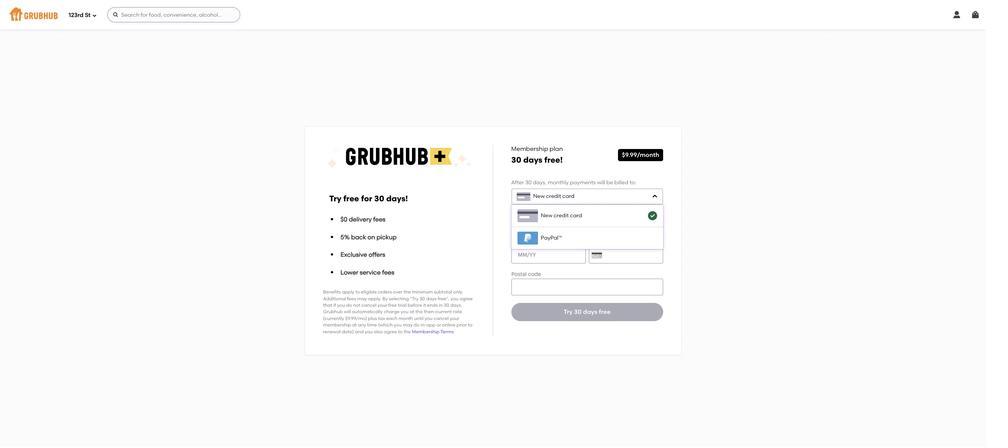 Task type: vqa. For each thing, say whether or not it's contained in the screenshot.
bottom to
yes



Task type: locate. For each thing, give the bounding box(es) containing it.
days
[[523, 155, 543, 165], [426, 296, 437, 302], [583, 308, 598, 316]]

1 vertical spatial membership
[[412, 329, 440, 335]]

membership for .
[[412, 329, 440, 335]]

fees for lower service fees
[[382, 269, 394, 276]]

0 horizontal spatial to
[[355, 290, 360, 295]]

0 vertical spatial agree
[[460, 296, 473, 302]]

1 vertical spatial days,
[[450, 303, 462, 308]]

0 horizontal spatial may
[[357, 296, 367, 302]]

st
[[85, 12, 91, 18]]

do left not
[[346, 303, 352, 308]]

the right over
[[404, 290, 411, 295]]

try inside button
[[564, 308, 573, 316]]

1 vertical spatial fees
[[382, 269, 394, 276]]

0 vertical spatial your
[[378, 303, 387, 308]]

0 horizontal spatial try
[[329, 194, 341, 203]]

try 30 days free button
[[511, 303, 663, 321]]

0 vertical spatial will
[[597, 180, 605, 186]]

agree down only.
[[460, 296, 473, 302]]

new credit card down monthly
[[533, 193, 575, 200]]

fees for $0 delivery fees
[[373, 216, 385, 223]]

days, left monthly
[[533, 180, 547, 186]]

fees right delivery
[[373, 216, 385, 223]]

0 vertical spatial at
[[410, 309, 414, 315]]

0 vertical spatial days,
[[533, 180, 547, 186]]

cancel
[[361, 303, 377, 308], [434, 316, 449, 321]]

2 horizontal spatial days
[[583, 308, 598, 316]]

0 horizontal spatial will
[[344, 309, 351, 315]]

benefits apply to eligible orders over the minimum subtotal only. additional fees may apply. by selecting "try 30 days free", you agree that if you do not cancel your free trial before it ends in 30 days, grubhub will automatically charge you at the then-current rate (currently $9.99/mo) plus tax each month until you cancel your membership at any time (which you may do in-app or online prior to renewal date) and you also agree to the
[[323, 290, 473, 335]]

1 horizontal spatial your
[[450, 316, 459, 321]]

new credit card up paypal™
[[541, 212, 582, 219]]

new up paypal™
[[541, 212, 552, 219]]

0 horizontal spatial cancel
[[361, 303, 377, 308]]

pickup
[[377, 234, 397, 241]]

0 horizontal spatial days
[[426, 296, 437, 302]]

2 vertical spatial the
[[404, 329, 411, 335]]

plan
[[550, 145, 563, 153]]

0 vertical spatial do
[[346, 303, 352, 308]]

your down by
[[378, 303, 387, 308]]

123rd
[[69, 12, 83, 18]]

0 vertical spatial card
[[562, 193, 575, 200]]

1 vertical spatial new
[[541, 212, 552, 219]]

1 vertical spatial at
[[352, 323, 357, 328]]

1 vertical spatial days
[[426, 296, 437, 302]]

membership plan 30 days free!
[[511, 145, 563, 165]]

at
[[410, 309, 414, 315], [352, 323, 357, 328]]

1 vertical spatial to
[[468, 323, 473, 328]]

rate
[[453, 309, 462, 315]]

eligible
[[361, 290, 377, 295]]

0 vertical spatial fees
[[373, 216, 385, 223]]

1 vertical spatial may
[[403, 323, 413, 328]]

1 vertical spatial your
[[450, 316, 459, 321]]

new down after 30 days, monthly payments will be billed to: on the top right of the page
[[533, 193, 545, 200]]

credit
[[546, 193, 561, 200], [554, 212, 569, 219]]

service
[[360, 269, 381, 276]]

to right prior
[[468, 323, 473, 328]]

may down month
[[403, 323, 413, 328]]

days, inside 'benefits apply to eligible orders over the minimum subtotal only. additional fees may apply. by selecting "try 30 days free", you agree that if you do not cancel your free trial before it ends in 30 days, grubhub will automatically charge you at the then-current rate (currently $9.99/mo) plus tax each month until you cancel your membership at any time (which you may do in-app or online prior to renewal date) and you also agree to the'
[[450, 303, 462, 308]]

1 vertical spatial credit
[[554, 212, 569, 219]]

be
[[606, 180, 613, 186]]

over
[[393, 290, 403, 295]]

new credit card
[[533, 193, 575, 200], [541, 212, 582, 219]]

try for try 30 days free
[[564, 308, 573, 316]]

fees right service
[[382, 269, 394, 276]]

to right apply
[[355, 290, 360, 295]]

time
[[367, 323, 377, 328]]

0 vertical spatial membership
[[511, 145, 548, 153]]

do
[[346, 303, 352, 308], [414, 323, 420, 328]]

1 horizontal spatial agree
[[460, 296, 473, 302]]

membership inside membership plan 30 days free!
[[511, 145, 548, 153]]

free
[[343, 194, 359, 203], [388, 303, 397, 308], [599, 308, 611, 316]]

0 horizontal spatial membership
[[412, 329, 440, 335]]

terms
[[441, 329, 454, 335]]

2 vertical spatial fees
[[347, 296, 356, 302]]

the down month
[[404, 329, 411, 335]]

Search for food, convenience, alcohol... search field
[[107, 7, 240, 22]]

1 vertical spatial try
[[564, 308, 573, 316]]

membership
[[511, 145, 548, 153], [412, 329, 440, 335]]

orders
[[378, 290, 392, 295]]

1 horizontal spatial free
[[388, 303, 397, 308]]

online
[[442, 323, 455, 328]]

0 vertical spatial cancel
[[361, 303, 377, 308]]

exclusive offers
[[341, 251, 385, 258]]

renewal
[[323, 329, 341, 335]]

additional
[[323, 296, 346, 302]]

apply
[[342, 290, 354, 295]]

apply.
[[368, 296, 381, 302]]

will inside 'benefits apply to eligible orders over the minimum subtotal only. additional fees may apply. by selecting "try 30 days free", you agree that if you do not cancel your free trial before it ends in 30 days, grubhub will automatically charge you at the then-current rate (currently $9.99/mo) plus tax each month until you cancel your membership at any time (which you may do in-app or online prior to renewal date) and you also agree to the'
[[344, 309, 351, 315]]

1 vertical spatial agree
[[384, 329, 397, 335]]

0 vertical spatial days
[[523, 155, 543, 165]]

do left in-
[[414, 323, 420, 328]]

will up $9.99/mo)
[[344, 309, 351, 315]]

before
[[408, 303, 422, 308]]

2 vertical spatial days
[[583, 308, 598, 316]]

to
[[355, 290, 360, 295], [468, 323, 473, 328], [398, 329, 403, 335]]

1 vertical spatial svg image
[[649, 213, 656, 219]]

your
[[378, 303, 387, 308], [450, 316, 459, 321]]

you down time
[[365, 329, 373, 335]]

1 horizontal spatial membership
[[511, 145, 548, 153]]

svg image
[[652, 194, 658, 200], [649, 213, 656, 219]]

1 horizontal spatial cancel
[[434, 316, 449, 321]]

free inside button
[[599, 308, 611, 316]]

you
[[451, 296, 459, 302], [337, 303, 345, 308], [401, 309, 409, 315], [425, 316, 433, 321], [394, 323, 402, 328], [365, 329, 373, 335]]

credit up paypal™
[[554, 212, 569, 219]]

membership down in-
[[412, 329, 440, 335]]

only.
[[453, 290, 463, 295]]

prior
[[457, 323, 467, 328]]

you up month
[[401, 309, 409, 315]]

by
[[382, 296, 388, 302]]

svg image
[[952, 10, 962, 19], [971, 10, 980, 19], [113, 12, 119, 18], [92, 13, 97, 18]]

will left be
[[597, 180, 605, 186]]

card
[[562, 193, 575, 200], [570, 212, 582, 219]]

1 horizontal spatial try
[[564, 308, 573, 316]]

to down month
[[398, 329, 403, 335]]

cancel up 'or'
[[434, 316, 449, 321]]

1 vertical spatial new credit card
[[541, 212, 582, 219]]

credit down monthly
[[546, 193, 561, 200]]

new
[[533, 193, 545, 200], [541, 212, 552, 219]]

your down rate
[[450, 316, 459, 321]]

days, up rate
[[450, 303, 462, 308]]

automatically
[[352, 309, 383, 315]]

agree down (which
[[384, 329, 397, 335]]

0 vertical spatial the
[[404, 290, 411, 295]]

the
[[404, 290, 411, 295], [416, 309, 423, 315], [404, 329, 411, 335]]

fees
[[373, 216, 385, 223], [382, 269, 394, 276], [347, 296, 356, 302]]

not
[[353, 303, 360, 308]]

then-
[[424, 309, 436, 315]]

days inside 'benefits apply to eligible orders over the minimum subtotal only. additional fees may apply. by selecting "try 30 days free", you agree that if you do not cancel your free trial before it ends in 30 days, grubhub will automatically charge you at the then-current rate (currently $9.99/mo) plus tax each month until you cancel your membership at any time (which you may do in-app or online prior to renewal date) and you also agree to the'
[[426, 296, 437, 302]]

try
[[329, 194, 341, 203], [564, 308, 573, 316]]

1 horizontal spatial will
[[597, 180, 605, 186]]

fees down apply
[[347, 296, 356, 302]]

0 vertical spatial try
[[329, 194, 341, 203]]

back
[[351, 234, 366, 241]]

main navigation navigation
[[0, 0, 986, 30]]

1 horizontal spatial days,
[[533, 180, 547, 186]]

for
[[361, 194, 372, 203]]

0 horizontal spatial at
[[352, 323, 357, 328]]

membership
[[323, 323, 351, 328]]

current
[[436, 309, 452, 315]]

0 horizontal spatial do
[[346, 303, 352, 308]]

30
[[511, 155, 521, 165], [525, 180, 532, 186], [374, 194, 384, 203], [420, 296, 425, 302], [444, 303, 449, 308], [574, 308, 582, 316]]

2 horizontal spatial free
[[599, 308, 611, 316]]

2 vertical spatial to
[[398, 329, 403, 335]]

0 horizontal spatial days,
[[450, 303, 462, 308]]

at down $9.99/mo)
[[352, 323, 357, 328]]

may
[[357, 296, 367, 302], [403, 323, 413, 328]]

app
[[426, 323, 435, 328]]

1 horizontal spatial days
[[523, 155, 543, 165]]

$9.99/month
[[622, 151, 659, 159]]

1 vertical spatial will
[[344, 309, 351, 315]]

.
[[454, 329, 455, 335]]

try for try free for 30 days!
[[329, 194, 341, 203]]

will
[[597, 180, 605, 186], [344, 309, 351, 315]]

may up not
[[357, 296, 367, 302]]

cancel up automatically
[[361, 303, 377, 308]]

0 horizontal spatial your
[[378, 303, 387, 308]]

lower service fees
[[341, 269, 394, 276]]

selecting
[[389, 296, 409, 302]]

days,
[[533, 180, 547, 186], [450, 303, 462, 308]]

the up until
[[416, 309, 423, 315]]

days!
[[386, 194, 408, 203]]

and
[[355, 329, 364, 335]]

membership up free!
[[511, 145, 548, 153]]

(which
[[378, 323, 393, 328]]

after
[[511, 180, 524, 186]]

month
[[399, 316, 413, 321]]

(currently
[[323, 316, 344, 321]]

at down before
[[410, 309, 414, 315]]

1 horizontal spatial do
[[414, 323, 420, 328]]



Task type: describe. For each thing, give the bounding box(es) containing it.
0 horizontal spatial free
[[343, 194, 359, 203]]

$9.99/mo)
[[345, 316, 367, 321]]

"try
[[410, 296, 418, 302]]

fees inside 'benefits apply to eligible orders over the minimum subtotal only. additional fees may apply. by selecting "try 30 days free", you agree that if you do not cancel your free trial before it ends in 30 days, grubhub will automatically charge you at the then-current rate (currently $9.99/mo) plus tax each month until you cancel your membership at any time (which you may do in-app or online prior to renewal date) and you also agree to the'
[[347, 296, 356, 302]]

you down each
[[394, 323, 402, 328]]

ends
[[427, 303, 438, 308]]

0 vertical spatial new credit card
[[533, 193, 575, 200]]

free",
[[438, 296, 450, 302]]

in-
[[421, 323, 426, 328]]

days inside button
[[583, 308, 598, 316]]

if
[[333, 303, 336, 308]]

also
[[374, 329, 383, 335]]

5% back on pickup
[[341, 234, 397, 241]]

0 vertical spatial may
[[357, 296, 367, 302]]

subtotal
[[434, 290, 452, 295]]

to:
[[630, 180, 636, 186]]

30 inside membership plan 30 days free!
[[511, 155, 521, 165]]

on
[[368, 234, 375, 241]]

after 30 days, monthly payments will be billed to:
[[511, 180, 636, 186]]

0 vertical spatial svg image
[[652, 194, 658, 200]]

billed
[[614, 180, 628, 186]]

30 inside button
[[574, 308, 582, 316]]

you down only.
[[451, 296, 459, 302]]

1 vertical spatial do
[[414, 323, 420, 328]]

0 vertical spatial credit
[[546, 193, 561, 200]]

date)
[[342, 329, 354, 335]]

it
[[423, 303, 426, 308]]

$0
[[341, 216, 347, 223]]

in
[[439, 303, 443, 308]]

that
[[323, 303, 332, 308]]

plus
[[368, 316, 377, 321]]

1 horizontal spatial may
[[403, 323, 413, 328]]

delivery
[[349, 216, 372, 223]]

trial
[[398, 303, 407, 308]]

membership terms link
[[412, 329, 454, 335]]

1 vertical spatial cancel
[[434, 316, 449, 321]]

1 vertical spatial the
[[416, 309, 423, 315]]

0 horizontal spatial agree
[[384, 329, 397, 335]]

paypal™
[[541, 235, 562, 241]]

free inside 'benefits apply to eligible orders over the minimum subtotal only. additional fees may apply. by selecting "try 30 days free", you agree that if you do not cancel your free trial before it ends in 30 days, grubhub will automatically charge you at the then-current rate (currently $9.99/mo) plus tax each month until you cancel your membership at any time (which you may do in-app or online prior to renewal date) and you also agree to the'
[[388, 303, 397, 308]]

2 horizontal spatial to
[[468, 323, 473, 328]]

grubhub
[[323, 309, 343, 315]]

exclusive
[[341, 251, 367, 258]]

monthly
[[548, 180, 569, 186]]

1 horizontal spatial to
[[398, 329, 403, 335]]

$0 delivery fees
[[341, 216, 385, 223]]

charge
[[384, 309, 400, 315]]

free!
[[544, 155, 563, 165]]

lower
[[341, 269, 358, 276]]

1 vertical spatial card
[[570, 212, 582, 219]]

until
[[414, 316, 424, 321]]

or
[[437, 323, 441, 328]]

tax
[[378, 316, 385, 321]]

days inside membership plan 30 days free!
[[523, 155, 543, 165]]

membership logo image
[[327, 145, 471, 169]]

0 vertical spatial new
[[533, 193, 545, 200]]

1 horizontal spatial at
[[410, 309, 414, 315]]

benefits
[[323, 290, 341, 295]]

123rd st
[[69, 12, 91, 18]]

payments
[[570, 180, 596, 186]]

membership terms .
[[412, 329, 455, 335]]

try 30 days free
[[564, 308, 611, 316]]

0 vertical spatial to
[[355, 290, 360, 295]]

any
[[358, 323, 366, 328]]

you right 'if'
[[337, 303, 345, 308]]

membership for 30
[[511, 145, 548, 153]]

minimum
[[412, 290, 433, 295]]

each
[[386, 316, 398, 321]]

5%
[[341, 234, 350, 241]]

you down the then-
[[425, 316, 433, 321]]

offers
[[369, 251, 385, 258]]

try free for 30 days!
[[329, 194, 408, 203]]



